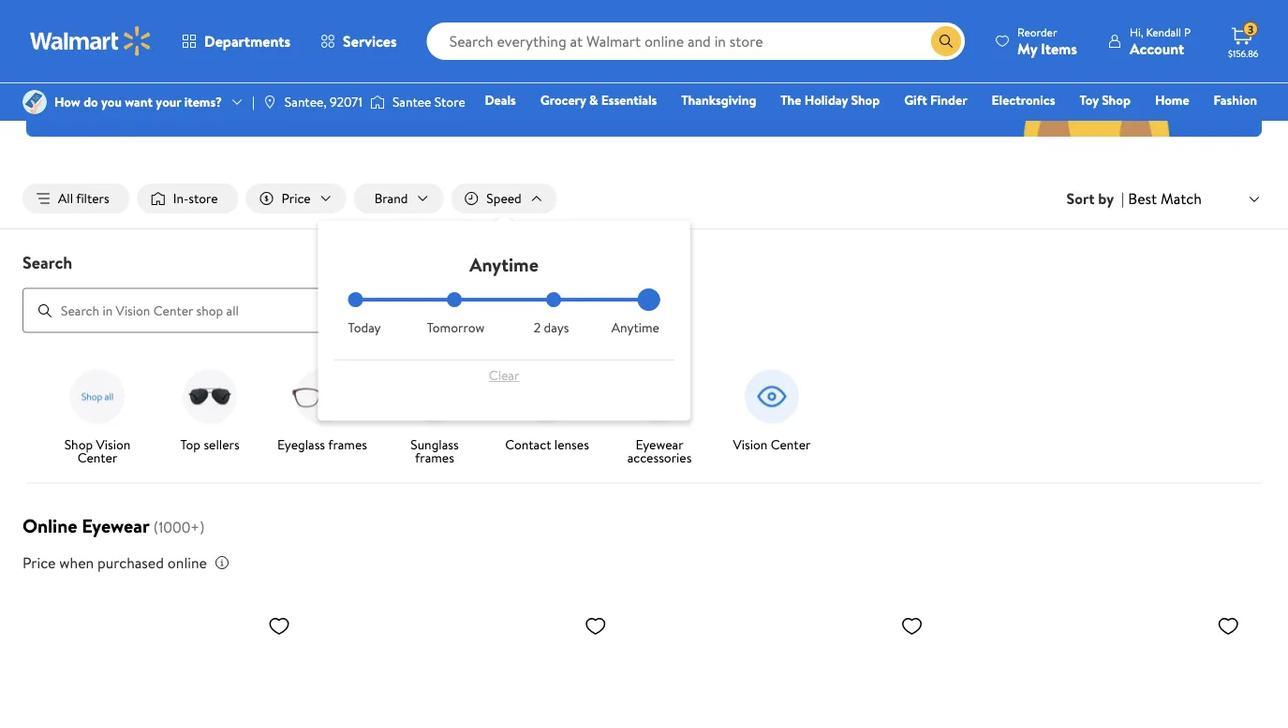 Task type: describe. For each thing, give the bounding box(es) containing it.
| inside sort and filter section element
[[1121, 188, 1125, 209]]

santee store
[[392, 93, 465, 111]]

online eyewear (1000+)
[[22, 513, 205, 539]]

the holiday shop link
[[772, 90, 888, 110]]

2
[[534, 319, 541, 337]]

sunglass frames link
[[386, 363, 483, 468]]

legal information image
[[214, 555, 229, 570]]

in-store
[[173, 189, 218, 208]]

electronics
[[992, 91, 1055, 109]]

grocery & essentials
[[540, 91, 657, 109]]

santee, 92071
[[285, 93, 362, 111]]

price button
[[246, 184, 346, 214]]

frames for sunglass frames
[[415, 448, 454, 467]]

essentials
[[601, 91, 657, 109]]

in-store button
[[137, 184, 238, 214]]

sunglass frames image
[[401, 363, 468, 431]]

0 horizontal spatial &
[[589, 91, 598, 109]]

my
[[1017, 38, 1037, 59]]

in-
[[173, 189, 188, 208]]

walmart vision center shop eyewear & more.
[[496, 14, 792, 79]]

walmart+
[[1201, 117, 1257, 135]]

best match button
[[1125, 186, 1266, 211]]

lenses
[[554, 435, 589, 454]]

designer looks for less women's wop69 crystal/gold frames image
[[343, 607, 614, 719]]

center for walmart
[[701, 14, 792, 56]]

how fast do you want your order? option group
[[348, 292, 660, 337]]

finder
[[930, 91, 967, 109]]

price for price when purchased online
[[22, 552, 56, 573]]

& inside walmart vision center shop eyewear & more.
[[668, 56, 679, 79]]

account
[[1130, 38, 1184, 59]]

0 horizontal spatial |
[[252, 93, 255, 111]]

add to favorites list, dlfl rectangle image
[[268, 614, 290, 638]]

purchased
[[98, 552, 164, 573]]

vision for walmart
[[613, 14, 694, 56]]

Today radio
[[348, 292, 363, 307]]

grocery
[[540, 91, 586, 109]]

price for price
[[282, 189, 311, 208]]

fashion registry
[[1042, 91, 1257, 135]]

(1000+)
[[153, 517, 205, 537]]

all filters button
[[22, 184, 130, 214]]

sort
[[1067, 188, 1095, 209]]

departments
[[204, 31, 291, 52]]

reorder my items
[[1017, 24, 1077, 59]]

today
[[348, 319, 381, 337]]

shop vision center link
[[49, 363, 146, 468]]

toy shop link
[[1071, 90, 1139, 110]]

departments button
[[167, 19, 305, 64]]

the
[[781, 91, 801, 109]]

by
[[1098, 188, 1114, 209]]

services button
[[305, 19, 412, 64]]

vision center image
[[738, 363, 806, 431]]

deals link
[[476, 90, 524, 110]]

top
[[180, 435, 201, 454]]

sort and filter section element
[[0, 169, 1288, 229]]

0 vertical spatial search search field
[[427, 22, 965, 60]]

search search field containing search
[[0, 251, 1288, 333]]

sellers
[[204, 435, 239, 454]]

fashion link
[[1205, 90, 1266, 110]]

items?
[[184, 93, 222, 111]]

clear button
[[348, 361, 660, 391]]

home link
[[1147, 90, 1198, 110]]

p
[[1184, 24, 1191, 40]]

anytime inside "how fast do you want your order?" option group
[[612, 319, 659, 337]]

eyeglass frames image
[[289, 363, 356, 431]]

shop vision center image
[[64, 363, 131, 431]]

bio eyes women's be226 hibiscus crystal eyeglass frames image
[[659, 607, 931, 719]]

sean john teacup image
[[975, 607, 1247, 719]]

top sellers image
[[176, 363, 244, 431]]

eyeglass frames link
[[274, 363, 371, 455]]

dlfl rectangle image
[[26, 607, 298, 719]]

grocery & essentials link
[[532, 90, 665, 110]]

gift finder link
[[896, 90, 976, 110]]

walmart image
[[30, 26, 152, 56]]

want
[[125, 93, 153, 111]]

search image
[[37, 303, 52, 318]]

Walmart Site-Wide search field
[[427, 22, 965, 60]]

eyeglass frames
[[277, 435, 367, 454]]

online
[[22, 513, 77, 539]]

store
[[435, 93, 465, 111]]

vision center
[[733, 435, 811, 454]]

brand
[[374, 189, 408, 208]]

gift finder
[[904, 91, 967, 109]]

3
[[1248, 21, 1254, 37]]

match
[[1161, 188, 1202, 209]]

92071
[[330, 93, 362, 111]]

best
[[1128, 188, 1157, 209]]



Task type: locate. For each thing, give the bounding box(es) containing it.
0 horizontal spatial frames
[[328, 435, 367, 454]]

hi,
[[1130, 24, 1143, 40]]

frames down sunglass frames image at the bottom of page
[[415, 448, 454, 467]]

vision center link
[[723, 363, 821, 455]]

all
[[58, 189, 73, 208]]

santee,
[[285, 93, 327, 111]]

center down vision center image
[[771, 435, 811, 454]]

registry link
[[1033, 116, 1098, 136]]

sort by |
[[1067, 188, 1125, 209]]

eyewear accessories
[[627, 435, 692, 467]]

1 horizontal spatial |
[[1121, 188, 1125, 209]]

search search field down sort and filter section element at top
[[0, 251, 1288, 333]]

brand button
[[354, 184, 443, 214]]

your
[[156, 93, 181, 111]]

vision inside shop vision center
[[96, 435, 130, 454]]

store
[[188, 189, 218, 208]]

home
[[1155, 91, 1189, 109]]

price right store
[[282, 189, 311, 208]]

search search field up thanksgiving
[[427, 22, 965, 60]]

1 vertical spatial eyewear
[[82, 513, 150, 539]]

eyewear up price when purchased online
[[82, 513, 150, 539]]

speed button
[[451, 184, 557, 214]]

add to favorites list, bio eyes women's be226 hibiscus crystal eyeglass frames image
[[901, 614, 923, 638]]

shop right "holiday"
[[851, 91, 880, 109]]

 image for santee, 92071
[[262, 95, 277, 110]]

items
[[1041, 38, 1077, 59]]

frames right 'eyeglass'
[[328, 435, 367, 454]]

1 vertical spatial search search field
[[0, 251, 1288, 333]]

you
[[101, 93, 122, 111]]

contact lenses
[[505, 435, 589, 454]]

0 horizontal spatial vision
[[96, 435, 130, 454]]

0 horizontal spatial eyewear
[[82, 513, 150, 539]]

1 horizontal spatial anytime
[[612, 319, 659, 337]]

1 vertical spatial anytime
[[612, 319, 659, 337]]

how do you want your items?
[[54, 93, 222, 111]]

frames inside eyeglass frames link
[[328, 435, 367, 454]]

0 vertical spatial price
[[282, 189, 311, 208]]

1 horizontal spatial  image
[[370, 93, 385, 111]]

eyewear down eyewear accessories image
[[636, 435, 683, 454]]

contact lenses image
[[513, 363, 581, 431]]

eyeglass
[[277, 435, 325, 454]]

toy shop
[[1080, 91, 1131, 109]]

 image for santee store
[[370, 93, 385, 111]]

0 horizontal spatial anytime
[[470, 251, 539, 277]]

vision inside walmart vision center shop eyewear & more.
[[613, 14, 694, 56]]

1 horizontal spatial eyewear
[[636, 435, 683, 454]]

shop inside "link"
[[1102, 91, 1131, 109]]

electronics link
[[983, 90, 1064, 110]]

 image right 92071
[[370, 93, 385, 111]]

Search in Vision Center shop all search field
[[22, 288, 588, 333]]

accessories
[[627, 448, 692, 467]]

online
[[168, 552, 207, 573]]

top sellers link
[[161, 363, 259, 455]]

0 horizontal spatial  image
[[262, 95, 277, 110]]

 image
[[370, 93, 385, 111], [262, 95, 277, 110]]

one
[[1114, 117, 1142, 135]]

 image
[[22, 90, 47, 114]]

hi, kendall p account
[[1130, 24, 1191, 59]]

add to favorites list, designer looks for less women's wop69 crystal/gold frames image
[[584, 614, 607, 638]]

speed
[[487, 189, 522, 208]]

anytime
[[470, 251, 539, 277], [612, 319, 659, 337]]

center down shop vision center image
[[77, 448, 117, 467]]

shop down shop vision center image
[[64, 435, 93, 454]]

walmart
[[496, 14, 606, 56]]

deals
[[485, 91, 516, 109]]

shop inside shop vision center
[[64, 435, 93, 454]]

2 days
[[534, 319, 569, 337]]

& right grocery
[[589, 91, 598, 109]]

center inside shop vision center
[[77, 448, 117, 467]]

when
[[59, 552, 94, 573]]

$156.86
[[1228, 47, 1259, 59]]

price when purchased online
[[22, 552, 207, 573]]

None radio
[[546, 292, 561, 307]]

how
[[54, 93, 80, 111]]

1 horizontal spatial frames
[[415, 448, 454, 467]]

shop inside walmart vision center shop eyewear & more.
[[563, 56, 600, 79]]

clear
[[489, 366, 519, 385]]

1 horizontal spatial &
[[668, 56, 679, 79]]

sunglass frames
[[411, 435, 459, 467]]

eyewear
[[604, 56, 664, 79]]

0 vertical spatial &
[[668, 56, 679, 79]]

Anytime radio
[[645, 292, 660, 307]]

one debit
[[1114, 117, 1177, 135]]

add to favorites list, sean john teacup image
[[1217, 614, 1240, 638]]

vision for shop
[[96, 435, 130, 454]]

search
[[22, 251, 72, 274]]

walmart+ link
[[1193, 116, 1266, 136]]

center inside walmart vision center shop eyewear & more.
[[701, 14, 792, 56]]

kendall
[[1146, 24, 1181, 40]]

santee
[[392, 93, 431, 111]]

eyewear
[[636, 435, 683, 454], [82, 513, 150, 539]]

1 vertical spatial |
[[1121, 188, 1125, 209]]

center inside vision center link
[[771, 435, 811, 454]]

shop vision center
[[64, 435, 130, 467]]

0 vertical spatial eyewear
[[636, 435, 683, 454]]

frames inside sunglass frames
[[415, 448, 454, 467]]

toy
[[1080, 91, 1099, 109]]

& left more.
[[668, 56, 679, 79]]

&
[[668, 56, 679, 79], [589, 91, 598, 109]]

center up thanksgiving
[[701, 14, 792, 56]]

the holiday shop
[[781, 91, 880, 109]]

anytime down anytime option
[[612, 319, 659, 337]]

sunglass
[[411, 435, 459, 454]]

contact
[[505, 435, 551, 454]]

days
[[544, 319, 569, 337]]

thanksgiving link
[[673, 90, 765, 110]]

walmart vision center. shop eyewear and more. image
[[26, 0, 1262, 137]]

holiday
[[805, 91, 848, 109]]

center for shop
[[77, 448, 117, 467]]

anytime up "how fast do you want your order?" option group
[[470, 251, 539, 277]]

0 horizontal spatial price
[[22, 552, 56, 573]]

1 horizontal spatial price
[[282, 189, 311, 208]]

| right by
[[1121, 188, 1125, 209]]

eyewear accessories link
[[611, 363, 708, 468]]

1 vertical spatial price
[[22, 552, 56, 573]]

Search search field
[[427, 22, 965, 60], [0, 251, 1288, 333]]

1 vertical spatial &
[[589, 91, 598, 109]]

 image left santee,
[[262, 95, 277, 110]]

best match
[[1128, 188, 1202, 209]]

tomorrow
[[427, 319, 485, 337]]

1 horizontal spatial vision
[[613, 14, 694, 56]]

search icon image
[[939, 34, 954, 49]]

filters
[[76, 189, 109, 208]]

services
[[343, 31, 397, 52]]

debit
[[1145, 117, 1177, 135]]

2 horizontal spatial vision
[[733, 435, 768, 454]]

shop right toy
[[1102, 91, 1131, 109]]

| right 'items?'
[[252, 93, 255, 111]]

0 vertical spatial anytime
[[470, 251, 539, 277]]

registry
[[1042, 117, 1089, 135]]

None range field
[[348, 298, 660, 302]]

thanksgiving
[[681, 91, 756, 109]]

price inside price dropdown button
[[282, 189, 311, 208]]

eyewear accessories image
[[626, 363, 693, 431]]

do
[[84, 93, 98, 111]]

0 vertical spatial |
[[252, 93, 255, 111]]

shop up 'grocery & essentials'
[[563, 56, 600, 79]]

all filters
[[58, 189, 109, 208]]

eyewear inside eyewear accessories
[[636, 435, 683, 454]]

reorder
[[1017, 24, 1057, 40]]

frames
[[328, 435, 367, 454], [415, 448, 454, 467]]

top sellers
[[180, 435, 239, 454]]

frames for eyeglass frames
[[328, 435, 367, 454]]

shop
[[563, 56, 600, 79], [851, 91, 880, 109], [1102, 91, 1131, 109], [64, 435, 93, 454]]

price left when
[[22, 552, 56, 573]]

Tomorrow radio
[[447, 292, 462, 307]]



Task type: vqa. For each thing, say whether or not it's contained in the screenshot.
the right White
no



